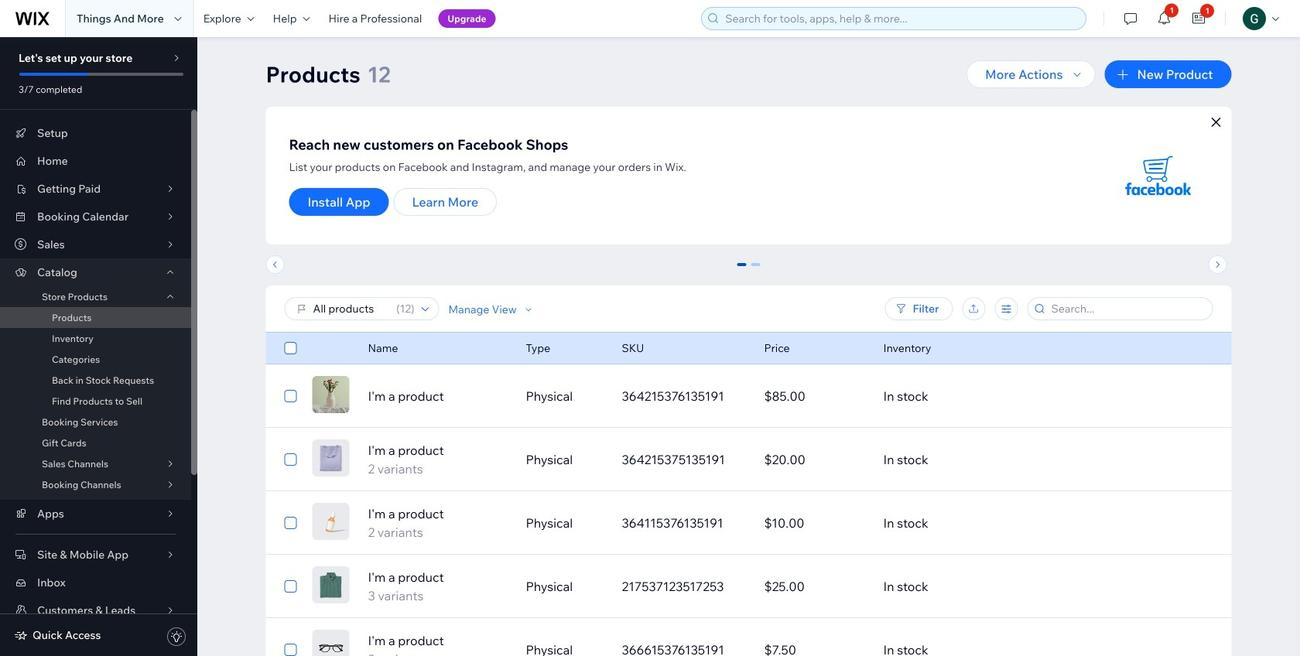 Task type: vqa. For each thing, say whether or not it's contained in the screenshot.
Sidebar element
yes



Task type: locate. For each thing, give the bounding box(es) containing it.
None checkbox
[[284, 577, 297, 596]]

Unsaved view field
[[308, 298, 392, 320]]

None checkbox
[[284, 339, 297, 358], [284, 387, 297, 405], [284, 450, 297, 469], [284, 514, 297, 532], [284, 641, 297, 656], [284, 339, 297, 358], [284, 387, 297, 405], [284, 450, 297, 469], [284, 514, 297, 532], [284, 641, 297, 656]]

Search for tools, apps, help & more... field
[[721, 8, 1081, 29]]

reach new customers on facebook shops image
[[1108, 125, 1208, 226]]



Task type: describe. For each thing, give the bounding box(es) containing it.
Search... field
[[1047, 298, 1208, 320]]

sidebar element
[[0, 37, 197, 656]]



